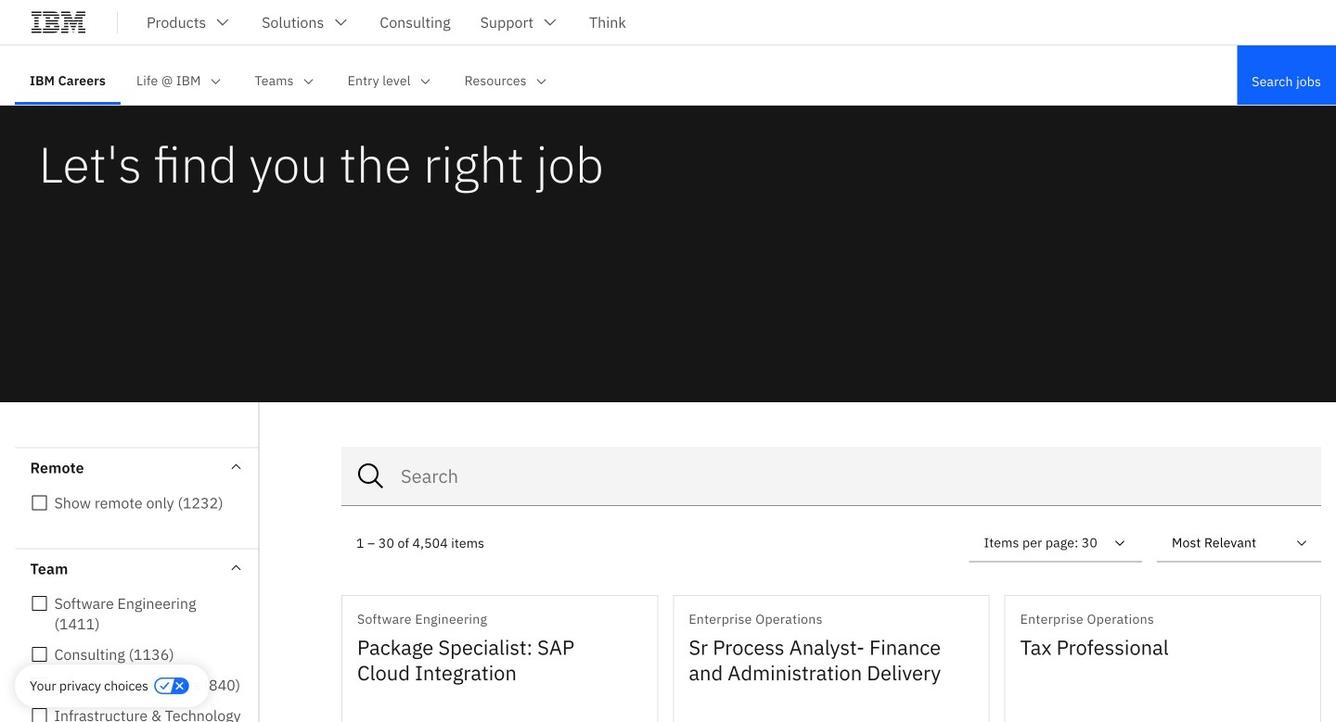 Task type: locate. For each thing, give the bounding box(es) containing it.
your privacy choices element
[[30, 676, 148, 697]]



Task type: vqa. For each thing, say whether or not it's contained in the screenshot.
Earth Filled Icon in the top of the page
no



